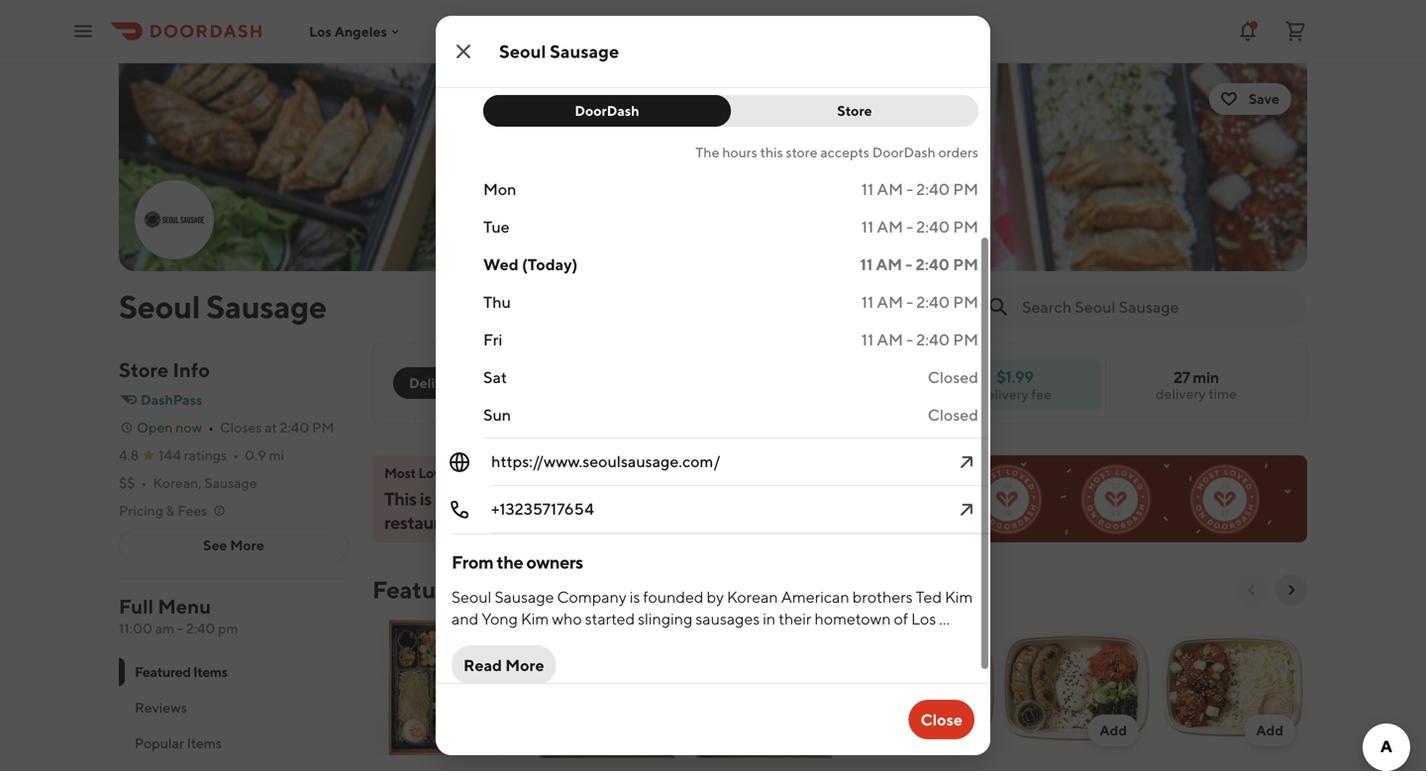 Task type: describe. For each thing, give the bounding box(es) containing it.
store info
[[119, 359, 210, 382]]

los angeles
[[309, 23, 387, 39]]

4.8
[[119, 447, 139, 464]]

orders
[[939, 144, 979, 160]]

- for thu
[[907, 293, 913, 312]]

Delivery radio
[[393, 368, 479, 399]]

featured inside "heading"
[[372, 576, 473, 604]]

the
[[497, 552, 523, 573]]

full menu 11:00 am - 2:40 pm
[[119, 595, 238, 637]]

1 horizontal spatial •
[[208, 420, 214, 436]]

at
[[265, 420, 277, 436]]

korean,
[[153, 475, 202, 491]]

click item image
[[955, 451, 979, 475]]

0 horizontal spatial seoul sausage
[[119, 288, 327, 325]]

- for mon
[[907, 180, 913, 199]]

fee
[[1032, 386, 1052, 403]]

the
[[696, 144, 720, 160]]

• closes at 2:40 pm
[[208, 420, 334, 436]]

los angeles button
[[309, 23, 403, 39]]

owners
[[526, 552, 583, 573]]

open for open now
[[137, 420, 173, 436]]

popular items
[[135, 736, 222, 752]]

info
[[173, 359, 210, 382]]

read
[[464, 656, 502, 675]]

this
[[384, 488, 417, 510]]

1 horizontal spatial featured items
[[372, 576, 539, 604]]

2:40 for wed (today)
[[916, 255, 950, 274]]

restaurants
[[459, 465, 533, 481]]

reviews button
[[119, 690, 349, 726]]

11:00
[[119, 621, 152, 637]]

am for thu
[[877, 293, 903, 312]]

11 am - 2:40 pm for wed (today)
[[860, 255, 979, 274]]

our
[[487, 488, 513, 510]]

144 ratings •
[[159, 447, 239, 464]]

1 vertical spatial featured
[[135, 664, 191, 681]]

11 am - 2:40 pm for mon
[[862, 180, 979, 199]]

11 am - 2:40 pm for fri
[[862, 330, 979, 349]]

accepts
[[821, 144, 870, 160]]

$1.99
[[997, 368, 1034, 386]]

min
[[1193, 368, 1219, 387]]

wed
[[483, 255, 519, 274]]

1 vertical spatial featured items
[[135, 664, 227, 681]]

of
[[468, 488, 484, 510]]

restaurants
[[384, 512, 473, 533]]

dashpass
[[141, 392, 202, 408]]

order methods option group
[[393, 368, 555, 399]]

mini sweet & spicy chicken doshirak image
[[846, 618, 995, 759]]

0.9 mi
[[245, 447, 284, 464]]

11 for fri
[[862, 330, 874, 349]]

0.9
[[245, 447, 266, 464]]

closed for sat
[[928, 368, 979, 387]]

pm for tue
[[953, 217, 979, 236]]

top-
[[516, 488, 550, 510]]

more for read more
[[505, 656, 544, 675]]

tue
[[483, 217, 510, 236]]

144
[[159, 447, 181, 464]]

pm for thu
[[953, 293, 979, 312]]

pricing
[[119, 503, 163, 519]]

see
[[203, 537, 227, 554]]

hours
[[722, 144, 758, 160]]

featured items heading
[[372, 575, 539, 606]]

pricing & fees button
[[119, 501, 227, 521]]

sweet & spicy chicken sausage doshirak image
[[689, 618, 838, 759]]

mini korean fried chicken doshirak image
[[1159, 618, 1308, 759]]

add for 'mini korean fried chicken doshirak' image
[[1257, 723, 1284, 739]]

27 min delivery time
[[1156, 368, 1237, 402]]

2:40 for thu
[[917, 293, 950, 312]]

pm for fri
[[953, 330, 979, 349]]

2 vertical spatial sausage
[[204, 475, 257, 491]]

most
[[384, 465, 416, 481]]

27
[[1174, 368, 1190, 387]]

sun
[[483, 406, 511, 424]]

reviews
[[135, 700, 187, 716]]

read more
[[464, 656, 544, 675]]

$$ • korean, sausage
[[119, 475, 257, 491]]

11 am - 2:40 pm for tue
[[862, 217, 979, 236]]

2:40 for tue
[[917, 217, 950, 236]]

close button
[[909, 700, 975, 740]]

11 for wed (today)
[[860, 255, 873, 274]]

- for fri
[[907, 330, 913, 349]]

notification bell image
[[1236, 19, 1260, 43]]

doordash inside button
[[575, 103, 640, 119]]

thu
[[483, 293, 511, 312]]

- for wed (today)
[[906, 255, 913, 274]]

reliable
[[642, 488, 700, 510]]

am
[[155, 621, 174, 637]]

1 vertical spatial items
[[193, 664, 227, 681]]

delivery inside 27 min delivery time
[[1156, 386, 1206, 402]]

store
[[786, 144, 818, 160]]

dialog containing seoul sausage
[[436, 0, 991, 756]]



Task type: vqa. For each thing, say whether or not it's contained in the screenshot.
A to the bottom
no



Task type: locate. For each thing, give the bounding box(es) containing it.
full
[[119, 595, 154, 619]]

save
[[1249, 91, 1280, 107]]

$1.99 delivery fee
[[979, 368, 1052, 403]]

&
[[166, 503, 175, 519]]

0 vertical spatial seoul sausage
[[499, 41, 619, 62]]

0 vertical spatial closed
[[928, 368, 979, 387]]

0 horizontal spatial delivery
[[979, 386, 1029, 403]]

3 add from the left
[[1257, 723, 1284, 739]]

fri
[[483, 330, 503, 349]]

more
[[230, 537, 264, 554], [505, 656, 544, 675]]

from
[[452, 552, 494, 573]]

more right see
[[230, 537, 264, 554]]

close seoul sausage image
[[452, 40, 476, 63]]

store up dashpass
[[119, 359, 169, 382]]

delivery
[[1156, 386, 1206, 402], [979, 386, 1029, 403]]

1 vertical spatial sausage
[[206, 288, 327, 325]]

0 horizontal spatial store
[[119, 359, 169, 382]]

closed
[[928, 368, 979, 387], [928, 406, 979, 424]]

sausage up info
[[206, 288, 327, 325]]

closed up click item image
[[928, 406, 979, 424]]

2:40 for fri
[[917, 330, 950, 349]]

Item Search search field
[[1022, 296, 1292, 318]]

0 horizontal spatial more
[[230, 537, 264, 554]]

0 vertical spatial featured items
[[372, 576, 539, 604]]

seoul sausage inside dialog
[[499, 41, 619, 62]]

angeles
[[335, 23, 387, 39]]

am for wed (today)
[[876, 255, 903, 274]]

am for tue
[[877, 217, 903, 236]]

0 horizontal spatial •
[[141, 475, 147, 491]]

-
[[907, 180, 913, 199], [907, 217, 913, 236], [906, 255, 913, 274], [907, 293, 913, 312], [907, 330, 913, 349], [177, 621, 183, 637]]

1 horizontal spatial seoul
[[499, 41, 546, 62]]

loved
[[418, 465, 456, 481]]

0 vertical spatial open
[[491, 43, 533, 62]]

next button of carousel image
[[1284, 582, 1300, 598]]

items inside button
[[187, 736, 222, 752]]

more inside button
[[505, 656, 544, 675]]

items up the reviews "button"
[[193, 664, 227, 681]]

featured
[[372, 576, 473, 604], [135, 664, 191, 681]]

seoul sausage up info
[[119, 288, 327, 325]]

see more
[[203, 537, 264, 554]]

1 vertical spatial seoul
[[119, 288, 200, 325]]

1 horizontal spatial delivery
[[1156, 386, 1206, 402]]

pm for wed (today)
[[953, 255, 979, 274]]

1 horizontal spatial store
[[837, 103, 872, 119]]

dialog
[[436, 0, 991, 756]]

pm
[[953, 180, 979, 199], [953, 217, 979, 236], [953, 255, 979, 274], [953, 293, 979, 312], [953, 330, 979, 349], [312, 420, 334, 436]]

mini kalbi pork sausage doshirak image
[[1003, 618, 1151, 759]]

2:40 for mon
[[917, 180, 950, 199]]

sat
[[483, 368, 507, 387]]

pricing & fees
[[119, 503, 207, 519]]

open up the 144
[[137, 420, 173, 436]]

11
[[862, 180, 874, 199], [862, 217, 874, 236], [860, 255, 873, 274], [862, 293, 874, 312], [862, 330, 874, 349]]

1 horizontal spatial doordash
[[872, 144, 936, 160]]

•
[[208, 420, 214, 436], [233, 447, 239, 464], [141, 475, 147, 491]]

seoul sausage
[[499, 41, 619, 62], [119, 288, 327, 325]]

featured down from
[[372, 576, 473, 604]]

1 add from the left
[[943, 723, 971, 739]]

now
[[176, 420, 202, 436]]

closed for sun
[[928, 406, 979, 424]]

2 vertical spatial items
[[187, 736, 222, 752]]

items inside "heading"
[[477, 576, 539, 604]]

0 vertical spatial doordash
[[575, 103, 640, 119]]

seoul sausage image
[[119, 63, 1308, 271], [137, 182, 212, 258]]

time
[[1209, 386, 1237, 402]]

1 vertical spatial doordash
[[872, 144, 936, 160]]

0 vertical spatial featured
[[372, 576, 473, 604]]

mon
[[483, 180, 517, 199]]

1 horizontal spatial more
[[505, 656, 544, 675]]

more for see more
[[230, 537, 264, 554]]

store for store
[[837, 103, 872, 119]]

one
[[435, 488, 465, 510]]

featured up reviews
[[135, 664, 191, 681]]

11 for tue
[[862, 217, 874, 236]]

store up accepts
[[837, 103, 872, 119]]

seoul up store info
[[119, 288, 200, 325]]

0 items, open order cart image
[[1284, 19, 1308, 43]]

11 am - 2:40 pm for thu
[[862, 293, 979, 312]]

0 vertical spatial items
[[477, 576, 539, 604]]

- inside full menu 11:00 am - 2:40 pm
[[177, 621, 183, 637]]

sausage up doordash button
[[550, 41, 619, 62]]

open for open
[[491, 43, 533, 62]]

seoul
[[499, 41, 546, 62], [119, 288, 200, 325]]

los
[[309, 23, 332, 39]]

0 vertical spatial •
[[208, 420, 214, 436]]

pickup
[[494, 375, 539, 391]]

doordash
[[575, 103, 640, 119], [872, 144, 936, 160]]

open
[[491, 43, 533, 62], [137, 420, 173, 436]]

1 vertical spatial store
[[119, 359, 169, 382]]

delivery
[[409, 375, 463, 391]]

open right close seoul sausage image
[[491, 43, 533, 62]]

items down the
[[477, 576, 539, 604]]

0 horizontal spatial featured items
[[135, 664, 227, 681]]

add button
[[842, 614, 999, 772], [999, 614, 1155, 772], [1155, 614, 1312, 772], [932, 715, 983, 747], [1088, 715, 1139, 747], [1245, 715, 1296, 747]]

2 horizontal spatial •
[[233, 447, 239, 464]]

sausage
[[550, 41, 619, 62], [206, 288, 327, 325], [204, 475, 257, 491]]

more right read
[[505, 656, 544, 675]]

korean fried chicken (kfc) doshirak ** image
[[376, 618, 525, 759]]

+13235717654
[[491, 500, 594, 519]]

2 vertical spatial •
[[141, 475, 147, 491]]

menu
[[158, 595, 211, 619]]

add for mini kalbi pork sausage doshirak image
[[1100, 723, 1127, 739]]

0 horizontal spatial open
[[137, 420, 173, 436]]

pm for mon
[[953, 180, 979, 199]]

featured items up reviews
[[135, 664, 227, 681]]

am
[[877, 180, 903, 199], [877, 217, 903, 236], [876, 255, 903, 274], [877, 293, 903, 312], [877, 330, 903, 349]]

2:40 inside full menu 11:00 am - 2:40 pm
[[186, 621, 215, 637]]

11 for mon
[[862, 180, 874, 199]]

rated,
[[550, 488, 596, 510]]

0 horizontal spatial add
[[943, 723, 971, 739]]

• right now
[[208, 420, 214, 436]]

0 horizontal spatial featured
[[135, 664, 191, 681]]

add
[[943, 723, 971, 739], [1100, 723, 1127, 739], [1257, 723, 1284, 739]]

• right "$$"
[[141, 475, 147, 491]]

kalbi pork sausage doshirak image
[[533, 618, 682, 759]]

$$
[[119, 475, 135, 491]]

see more button
[[120, 530, 348, 562]]

store inside button
[[837, 103, 872, 119]]

1 closed from the top
[[928, 368, 979, 387]]

https://www.seoulsausage.com/
[[491, 452, 721, 471]]

DoorDash button
[[483, 95, 731, 127]]

previous button of carousel image
[[1244, 582, 1260, 598]]

featured items down from
[[372, 576, 539, 604]]

Store button
[[719, 95, 979, 127]]

0 vertical spatial seoul
[[499, 41, 546, 62]]

featured items
[[372, 576, 539, 604], [135, 664, 227, 681]]

1 horizontal spatial add
[[1100, 723, 1127, 739]]

2 closed from the top
[[928, 406, 979, 424]]

popular
[[135, 736, 184, 752]]

delivery left fee at the bottom right
[[979, 386, 1029, 403]]

open now
[[137, 420, 202, 436]]

am for fri
[[877, 330, 903, 349]]

save button
[[1209, 83, 1292, 115]]

1 vertical spatial seoul sausage
[[119, 288, 327, 325]]

store
[[837, 103, 872, 119], [119, 359, 169, 382]]

fees
[[178, 503, 207, 519]]

more inside "button"
[[230, 537, 264, 554]]

most
[[599, 488, 639, 510]]

mi
[[269, 447, 284, 464]]

0 horizontal spatial seoul
[[119, 288, 200, 325]]

1 horizontal spatial seoul sausage
[[499, 41, 619, 62]]

store for store info
[[119, 359, 169, 382]]

1 vertical spatial more
[[505, 656, 544, 675]]

open menu image
[[71, 19, 95, 43]]

0 vertical spatial store
[[837, 103, 872, 119]]

click item image
[[955, 498, 979, 522]]

0 vertical spatial more
[[230, 537, 264, 554]]

from the owners
[[452, 552, 583, 573]]

(today)
[[522, 255, 578, 274]]

0 vertical spatial sausage
[[550, 41, 619, 62]]

2:40
[[917, 180, 950, 199], [917, 217, 950, 236], [916, 255, 950, 274], [917, 293, 950, 312], [917, 330, 950, 349], [280, 420, 309, 436], [186, 621, 215, 637]]

2 add from the left
[[1100, 723, 1127, 739]]

am for mon
[[877, 180, 903, 199]]

1 vertical spatial •
[[233, 447, 239, 464]]

1 horizontal spatial featured
[[372, 576, 473, 604]]

ratings
[[184, 447, 227, 464]]

close
[[921, 711, 963, 730]]

popular items button
[[119, 726, 349, 762]]

this
[[760, 144, 783, 160]]

read more button
[[452, 646, 556, 686]]

the hours this store accepts doordash orders
[[696, 144, 979, 160]]

items right popular
[[187, 736, 222, 752]]

wed (today)
[[483, 255, 578, 274]]

seoul sausage up doordash button
[[499, 41, 619, 62]]

closed left the $1.99
[[928, 368, 979, 387]]

seoul right close seoul sausage image
[[499, 41, 546, 62]]

add for 'mini sweet & spicy chicken doshirak' image
[[943, 723, 971, 739]]

• left 0.9
[[233, 447, 239, 464]]

sausage down 0.9
[[204, 475, 257, 491]]

delivery left time
[[1156, 386, 1206, 402]]

Pickup radio
[[467, 368, 555, 399]]

1 vertical spatial open
[[137, 420, 173, 436]]

1 horizontal spatial open
[[491, 43, 533, 62]]

11 for thu
[[862, 293, 874, 312]]

- for tue
[[907, 217, 913, 236]]

most loved restaurants this is one of our top-rated, most reliable restaurants
[[384, 465, 700, 533]]

0 horizontal spatial doordash
[[575, 103, 640, 119]]

closes
[[220, 420, 262, 436]]

1 vertical spatial closed
[[928, 406, 979, 424]]

2 horizontal spatial add
[[1257, 723, 1284, 739]]

pm
[[218, 621, 238, 637]]

is
[[420, 488, 432, 510]]

delivery inside $1.99 delivery fee
[[979, 386, 1029, 403]]

hour options option group
[[483, 95, 979, 127]]



